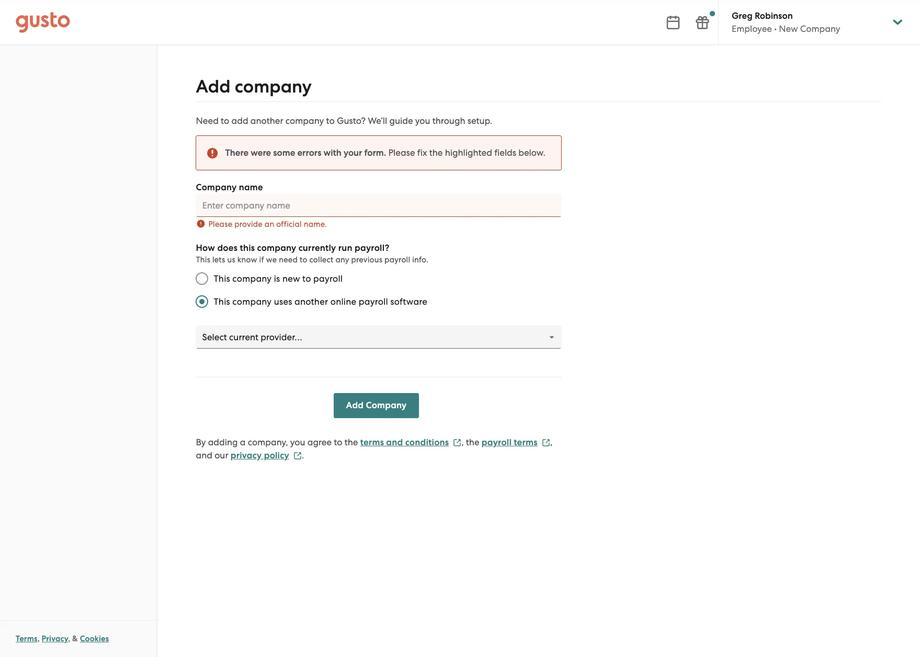 Task type: vqa. For each thing, say whether or not it's contained in the screenshot.
the right Tax setup
no



Task type: describe. For each thing, give the bounding box(es) containing it.
add
[[232, 116, 248, 126]]

privacy policy link
[[231, 451, 302, 462]]

and for conditions
[[386, 438, 403, 449]]

form.
[[365, 148, 386, 159]]

our
[[215, 451, 229, 461]]

below.
[[519, 148, 546, 158]]

with
[[324, 148, 342, 159]]

payroll inside how does this company currently run payroll? this lets us know if we need to collect any previous payroll info.
[[385, 255, 411, 265]]

how does this company currently run payroll? this lets us know if we need to collect any previous payroll info.
[[196, 243, 429, 265]]

and for our
[[196, 451, 213, 461]]

does
[[217, 243, 238, 254]]

.
[[302, 451, 304, 461]]

cookies
[[80, 635, 109, 644]]

new
[[780, 24, 799, 34]]

gusto navigation element
[[0, 45, 157, 87]]

is
[[274, 274, 280, 284]]

guide
[[390, 116, 413, 126]]

company for this company uses another online payroll software
[[233, 297, 272, 307]]

policy
[[264, 451, 289, 462]]

greg
[[732, 10, 753, 21]]

know
[[238, 255, 257, 265]]

to left the gusto?
[[326, 116, 335, 126]]

, the
[[462, 438, 480, 448]]

greg robinson employee • new company
[[732, 10, 841, 34]]

, right 'conditions'
[[462, 438, 464, 448]]

cookies button
[[80, 633, 109, 646]]

1 vertical spatial you
[[290, 438, 305, 448]]

payroll?
[[355, 243, 390, 254]]

1 terms from the left
[[360, 438, 384, 449]]

0 vertical spatial you
[[415, 116, 431, 126]]

online
[[331, 297, 357, 307]]

need
[[196, 116, 219, 126]]

privacy policy
[[231, 451, 289, 462]]

there were some errors with your form. please fix the highlighted fields below.
[[225, 148, 546, 159]]

1 vertical spatial please
[[209, 220, 233, 229]]

add company button
[[334, 394, 420, 419]]

terms
[[16, 635, 38, 644]]

payroll right online
[[359, 297, 388, 307]]

2 terms from the left
[[514, 438, 538, 449]]

add for add company
[[196, 76, 231, 97]]

0 horizontal spatial the
[[345, 438, 358, 448]]

fields
[[495, 148, 517, 158]]

add company
[[346, 400, 407, 411]]

collect
[[310, 255, 334, 265]]

conditions
[[406, 438, 449, 449]]

to right new
[[303, 274, 311, 284]]

fix
[[418, 148, 427, 158]]

this inside how does this company currently run payroll? this lets us know if we need to collect any previous payroll info.
[[196, 255, 210, 265]]

the inside there were some errors with your form. please fix the highlighted fields below.
[[430, 148, 443, 158]]

we
[[266, 255, 277, 265]]

through
[[433, 116, 466, 126]]

agree
[[308, 438, 332, 448]]

this company is new to payroll
[[214, 274, 343, 284]]

payroll terms link
[[482, 438, 550, 449]]

•
[[775, 24, 777, 34]]

company for this company is new to payroll
[[233, 274, 272, 284]]

opens in a new tab image for privacy policy
[[294, 452, 302, 460]]

company inside greg robinson employee • new company
[[801, 24, 841, 34]]

this for this company uses another online payroll software
[[214, 297, 230, 307]]

by adding a company, you agree to the
[[196, 438, 358, 448]]

gusto?
[[337, 116, 366, 126]]

company up the errors
[[286, 116, 324, 126]]

to left add
[[221, 116, 229, 126]]



Task type: locate. For each thing, give the bounding box(es) containing it.
info.
[[413, 255, 429, 265]]

to right need
[[300, 255, 308, 265]]

this
[[240, 243, 255, 254]]

opens in a new tab image inside privacy policy link
[[294, 452, 302, 460]]

any
[[336, 255, 349, 265]]

and inside , and our
[[196, 451, 213, 461]]

1 horizontal spatial please
[[389, 148, 415, 158]]

opens in a new tab image right the "payroll terms" at right bottom
[[542, 439, 550, 447]]

another right uses
[[295, 297, 328, 307]]

1 horizontal spatial company
[[366, 400, 407, 411]]

company for add company
[[235, 76, 312, 97]]

privacy link
[[42, 635, 68, 644]]

you
[[415, 116, 431, 126], [290, 438, 305, 448]]

please provide an official name.
[[209, 220, 327, 229]]

This company is new to payroll radio
[[191, 267, 214, 291]]

a
[[240, 438, 246, 448]]

and down by
[[196, 451, 213, 461]]

company name
[[196, 182, 263, 193]]

, left privacy link
[[38, 635, 40, 644]]

0 horizontal spatial company
[[196, 182, 237, 193]]

1 horizontal spatial the
[[430, 148, 443, 158]]

1 horizontal spatial terms
[[514, 438, 538, 449]]

&
[[72, 635, 78, 644]]

opens in a new tab image inside the payroll terms link
[[542, 439, 550, 447]]

1 vertical spatial company
[[196, 182, 237, 193]]

add for add company
[[346, 400, 364, 411]]

company
[[235, 76, 312, 97], [286, 116, 324, 126], [257, 243, 297, 254], [233, 274, 272, 284], [233, 297, 272, 307]]

company left uses
[[233, 297, 272, 307]]

,
[[462, 438, 464, 448], [550, 438, 553, 448], [38, 635, 40, 644], [68, 635, 70, 644]]

0 vertical spatial and
[[386, 438, 403, 449]]

add up , and our
[[346, 400, 364, 411]]

1 vertical spatial this
[[214, 274, 230, 284]]

1 vertical spatial add
[[346, 400, 364, 411]]

0 vertical spatial another
[[251, 116, 284, 126]]

2 vertical spatial company
[[366, 400, 407, 411]]

previous
[[351, 255, 383, 265]]

home image
[[16, 12, 70, 33]]

software
[[391, 297, 428, 307]]

new
[[283, 274, 300, 284]]

we'll
[[368, 116, 387, 126]]

lets
[[213, 255, 225, 265]]

opens in a new tab image right policy
[[294, 452, 302, 460]]

2 horizontal spatial the
[[466, 438, 480, 448]]

payroll left info.
[[385, 255, 411, 265]]

2 horizontal spatial company
[[801, 24, 841, 34]]

0 horizontal spatial add
[[196, 76, 231, 97]]

how
[[196, 243, 215, 254]]

you up .
[[290, 438, 305, 448]]

0 horizontal spatial terms
[[360, 438, 384, 449]]

run
[[339, 243, 353, 254]]

this for this company is new to payroll
[[214, 274, 230, 284]]

this down how at left top
[[196, 255, 210, 265]]

0 vertical spatial please
[[389, 148, 415, 158]]

name
[[239, 182, 263, 193]]

2 vertical spatial this
[[214, 297, 230, 307]]

0 vertical spatial add
[[196, 76, 231, 97]]

the right the fix
[[430, 148, 443, 158]]

0 horizontal spatial please
[[209, 220, 233, 229]]

company up terms and conditions
[[366, 400, 407, 411]]

opens in a new tab image for terms and conditions
[[453, 439, 462, 447]]

another for company
[[251, 116, 284, 126]]

terms link
[[16, 635, 38, 644]]

terms and conditions link
[[360, 438, 462, 449]]

company up add
[[235, 76, 312, 97]]

company up we
[[257, 243, 297, 254]]

0 horizontal spatial and
[[196, 451, 213, 461]]

another right add
[[251, 116, 284, 126]]

payroll terms
[[482, 438, 538, 449]]

by
[[196, 438, 206, 448]]

, left "&"
[[68, 635, 70, 644]]

0 horizontal spatial another
[[251, 116, 284, 126]]

provide
[[235, 220, 263, 229]]

official
[[277, 220, 302, 229]]

to right agree
[[334, 438, 343, 448]]

you right guide
[[415, 116, 431, 126]]

your
[[344, 148, 362, 159]]

, inside , and our
[[550, 438, 553, 448]]

add inside 'button'
[[346, 400, 364, 411]]

please up does
[[209, 220, 233, 229]]

1 vertical spatial and
[[196, 451, 213, 461]]

1 horizontal spatial add
[[346, 400, 364, 411]]

errors
[[298, 148, 322, 159]]

company right new
[[801, 24, 841, 34]]

add
[[196, 76, 231, 97], [346, 400, 364, 411]]

This company uses another online payroll software radio
[[191, 291, 214, 314]]

add up the need
[[196, 76, 231, 97]]

terms
[[360, 438, 384, 449], [514, 438, 538, 449]]

please
[[389, 148, 415, 158], [209, 220, 233, 229]]

us
[[227, 255, 236, 265]]

add company
[[196, 76, 312, 97]]

robinson
[[755, 10, 793, 21]]

employee
[[732, 24, 773, 34]]

terms , privacy , & cookies
[[16, 635, 109, 644]]

this down the 'lets'
[[214, 274, 230, 284]]

currently
[[299, 243, 336, 254]]

, right the "payroll terms" at right bottom
[[550, 438, 553, 448]]

to inside how does this company currently run payroll? this lets us know if we need to collect any previous payroll info.
[[300, 255, 308, 265]]

company,
[[248, 438, 288, 448]]

0 vertical spatial company
[[801, 24, 841, 34]]

name.
[[304, 220, 327, 229]]

adding
[[208, 438, 238, 448]]

setup.
[[468, 116, 493, 126]]

opens in a new tab image
[[453, 439, 462, 447], [542, 439, 550, 447], [294, 452, 302, 460]]

privacy
[[42, 635, 68, 644]]

if
[[259, 255, 264, 265]]

1 horizontal spatial opens in a new tab image
[[453, 439, 462, 447]]

1 horizontal spatial you
[[415, 116, 431, 126]]

opens in a new tab image for payroll terms
[[542, 439, 550, 447]]

terms and conditions
[[360, 438, 449, 449]]

this company uses another online payroll software
[[214, 297, 428, 307]]

please left the fix
[[389, 148, 415, 158]]

an
[[265, 220, 275, 229]]

0 horizontal spatial you
[[290, 438, 305, 448]]

the
[[430, 148, 443, 158], [345, 438, 358, 448], [466, 438, 480, 448]]

uses
[[274, 297, 292, 307]]

2 horizontal spatial opens in a new tab image
[[542, 439, 550, 447]]

need to add another company to gusto? we'll guide you through setup.
[[196, 116, 493, 126]]

payroll right , the
[[482, 438, 512, 449]]

some
[[273, 148, 295, 159]]

company inside how does this company currently run payroll? this lets us know if we need to collect any previous payroll info.
[[257, 243, 297, 254]]

and left 'conditions'
[[386, 438, 403, 449]]

and
[[386, 438, 403, 449], [196, 451, 213, 461]]

this
[[196, 255, 210, 265], [214, 274, 230, 284], [214, 297, 230, 307]]

0 vertical spatial this
[[196, 255, 210, 265]]

another for online
[[295, 297, 328, 307]]

please inside there were some errors with your form. please fix the highlighted fields below.
[[389, 148, 415, 158]]

company down know
[[233, 274, 272, 284]]

company
[[801, 24, 841, 34], [196, 182, 237, 193], [366, 400, 407, 411]]

payroll
[[385, 255, 411, 265], [314, 274, 343, 284], [359, 297, 388, 307], [482, 438, 512, 449]]

highlighted
[[445, 148, 493, 158]]

Company name field
[[196, 194, 562, 217]]

the right agree
[[345, 438, 358, 448]]

there
[[225, 148, 249, 159]]

1 vertical spatial another
[[295, 297, 328, 307]]

payroll down 'collect'
[[314, 274, 343, 284]]

another
[[251, 116, 284, 126], [295, 297, 328, 307]]

1 horizontal spatial and
[[386, 438, 403, 449]]

this down this company is new to payroll option
[[214, 297, 230, 307]]

company left name at the left of the page
[[196, 182, 237, 193]]

need
[[279, 255, 298, 265]]

0 horizontal spatial opens in a new tab image
[[294, 452, 302, 460]]

were
[[251, 148, 271, 159]]

to
[[221, 116, 229, 126], [326, 116, 335, 126], [300, 255, 308, 265], [303, 274, 311, 284], [334, 438, 343, 448]]

, and our
[[196, 438, 553, 461]]

privacy
[[231, 451, 262, 462]]

1 horizontal spatial another
[[295, 297, 328, 307]]

the left the "payroll terms" at right bottom
[[466, 438, 480, 448]]

company inside 'button'
[[366, 400, 407, 411]]

opens in a new tab image right 'conditions'
[[453, 439, 462, 447]]

opens in a new tab image inside terms and conditions link
[[453, 439, 462, 447]]



